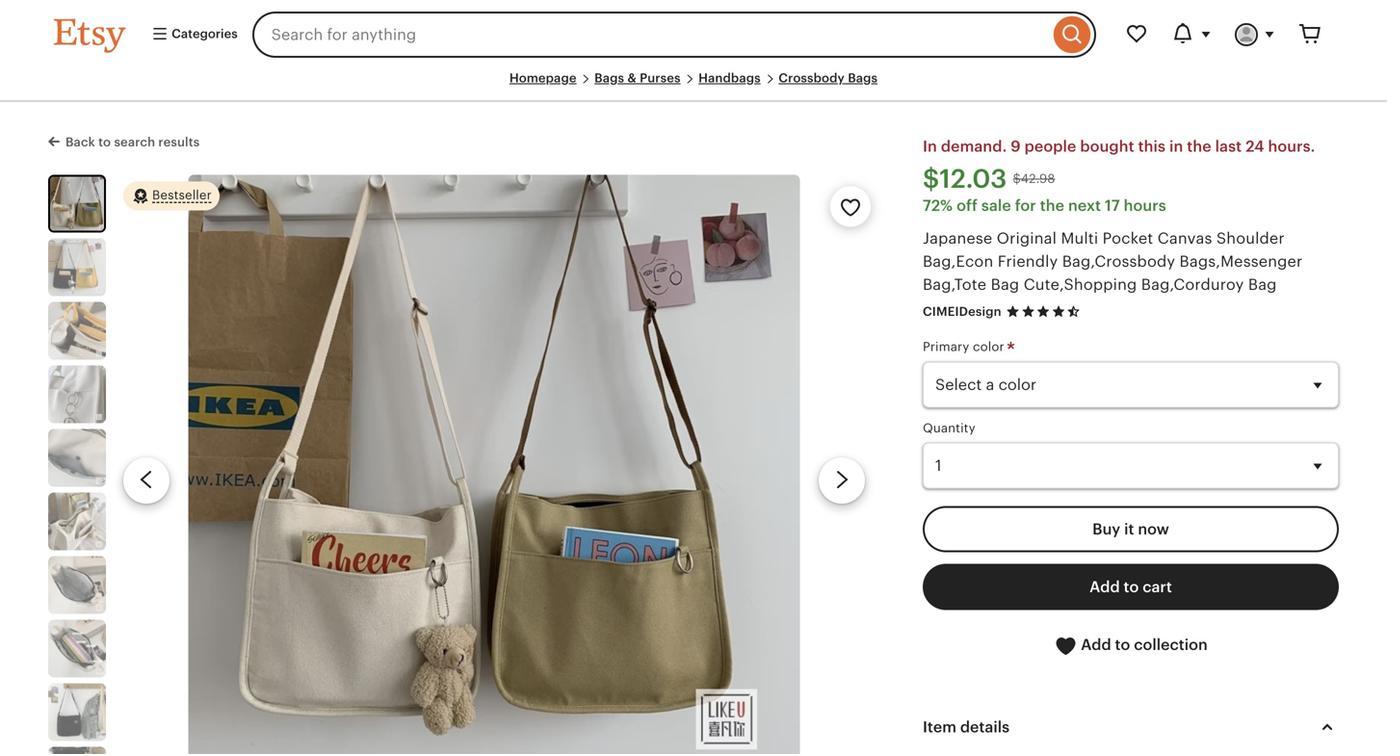 Task type: locate. For each thing, give the bounding box(es) containing it.
hours.
[[1269, 138, 1316, 155]]

add for add to collection
[[1082, 637, 1112, 654]]

1 horizontal spatial the
[[1188, 138, 1212, 155]]

1 bag from the left
[[991, 276, 1020, 293]]

bag down friendly
[[991, 276, 1020, 293]]

0 horizontal spatial bags
[[595, 71, 625, 85]]

bag,tote
[[923, 276, 987, 293]]

1 vertical spatial the
[[1041, 197, 1065, 214]]

1 vertical spatial to
[[1124, 579, 1140, 596]]

for
[[1016, 197, 1037, 214]]

add
[[1090, 579, 1121, 596], [1082, 637, 1112, 654]]

2 vertical spatial to
[[1116, 637, 1131, 654]]

bag down bags,messenger
[[1249, 276, 1278, 293]]

0 horizontal spatial bag
[[991, 276, 1020, 293]]

in
[[923, 138, 938, 155]]

buy it now button
[[923, 507, 1340, 553]]

buy
[[1093, 521, 1121, 538]]

24
[[1246, 138, 1265, 155]]

hours
[[1124, 197, 1167, 214]]

to
[[98, 135, 111, 150], [1124, 579, 1140, 596], [1116, 637, 1131, 654]]

bags
[[595, 71, 625, 85], [848, 71, 878, 85]]

add down add to cart button
[[1082, 637, 1112, 654]]

0 vertical spatial to
[[98, 135, 111, 150]]

japanese original multi pocket canvas shoulder bagecon image 4 image
[[48, 366, 106, 423]]

collection
[[1135, 637, 1208, 654]]

crossbody
[[779, 71, 845, 85]]

cimeidesign link
[[923, 304, 1002, 319]]

menu bar
[[54, 69, 1334, 102]]

1 bags from the left
[[595, 71, 625, 85]]

off
[[957, 197, 978, 214]]

1 horizontal spatial bags
[[848, 71, 878, 85]]

color
[[973, 340, 1005, 354]]

the right "for"
[[1041, 197, 1065, 214]]

friendly
[[998, 253, 1059, 270]]

japanese original multi pocket canvas shoulder bagecon image 10 image
[[48, 747, 106, 755]]

japanese original multi pocket canvas shoulder bagecon image 3 image
[[48, 302, 106, 360]]

72%
[[923, 197, 953, 214]]

none search field inside categories banner
[[252, 12, 1097, 58]]

search
[[114, 135, 155, 150]]

cart
[[1143, 579, 1173, 596]]

the
[[1188, 138, 1212, 155], [1041, 197, 1065, 214]]

homepage
[[510, 71, 577, 85]]

None search field
[[252, 12, 1097, 58]]

japanese original multi pocket canvas shoulder bagecon black image
[[48, 684, 106, 741]]

quantity
[[923, 421, 976, 436]]

in
[[1170, 138, 1184, 155]]

menu bar containing homepage
[[54, 69, 1334, 102]]

to right back
[[98, 135, 111, 150]]

buy it now
[[1093, 521, 1170, 538]]

to left cart
[[1124, 579, 1140, 596]]

bestseller
[[152, 188, 212, 202]]

bag,corduroy
[[1142, 276, 1245, 293]]

add to collection
[[1078, 637, 1208, 654]]

japanese
[[923, 230, 993, 247]]

bag,crossbody
[[1063, 253, 1176, 270]]

japanese original multi pocket canvas shoulder bagecon yellow image
[[48, 238, 106, 296]]

1 horizontal spatial bag
[[1249, 276, 1278, 293]]

japanese original multi pocket canvas shoulder bagecon image 5 image
[[48, 429, 106, 487]]

categories
[[169, 26, 238, 41]]

bags,messenger
[[1180, 253, 1303, 270]]

bags left &
[[595, 71, 625, 85]]

0 vertical spatial the
[[1188, 138, 1212, 155]]

in demand. 9 people bought this in the last 24 hours.
[[923, 138, 1316, 155]]

to for cart
[[1124, 579, 1140, 596]]

people
[[1025, 138, 1077, 155]]

demand.
[[942, 138, 1008, 155]]

the right in
[[1188, 138, 1212, 155]]

cimeidesign
[[923, 304, 1002, 319]]

japanese original multi pocket canvas shoulder bagecon image 1 image
[[188, 175, 801, 755], [50, 177, 104, 231]]

add to collection button
[[923, 622, 1340, 670]]

1 vertical spatial add
[[1082, 637, 1112, 654]]

bags right crossbody
[[848, 71, 878, 85]]

purses
[[640, 71, 681, 85]]

2 bags from the left
[[848, 71, 878, 85]]

to left collection
[[1116, 637, 1131, 654]]

it
[[1125, 521, 1135, 538]]

bag
[[991, 276, 1020, 293], [1249, 276, 1278, 293]]

0 vertical spatial add
[[1090, 579, 1121, 596]]

add left cart
[[1090, 579, 1121, 596]]



Task type: vqa. For each thing, say whether or not it's contained in the screenshot.
cart to
yes



Task type: describe. For each thing, give the bounding box(es) containing it.
primary
[[923, 340, 970, 354]]

original
[[997, 230, 1057, 247]]

homepage link
[[510, 71, 577, 85]]

multi
[[1062, 230, 1099, 247]]

cute,shopping
[[1024, 276, 1138, 293]]

item details
[[923, 719, 1010, 736]]

japanese original multi pocket canvas shoulder bagecon image 8 image
[[48, 620, 106, 678]]

japanese original multi pocket canvas shoulder bag,econ friendly bag,crossbody bags,messenger bag,tote bag cute,shopping bag,corduroy bag
[[923, 230, 1303, 293]]

item
[[923, 719, 957, 736]]

categories banner
[[19, 0, 1369, 69]]

$12.03 $42.98
[[923, 164, 1056, 194]]

next
[[1069, 197, 1102, 214]]

pocket
[[1103, 230, 1154, 247]]

item details button
[[906, 704, 1357, 751]]

crossbody bags
[[779, 71, 878, 85]]

$42.98
[[1014, 172, 1056, 186]]

0 horizontal spatial japanese original multi pocket canvas shoulder bagecon image 1 image
[[50, 177, 104, 231]]

bags & purses
[[595, 71, 681, 85]]

last
[[1216, 138, 1243, 155]]

shoulder
[[1217, 230, 1286, 247]]

this
[[1139, 138, 1166, 155]]

handbags
[[699, 71, 761, 85]]

17
[[1106, 197, 1121, 214]]

Search for anything text field
[[252, 12, 1050, 58]]

back to search results
[[66, 135, 200, 150]]

details
[[961, 719, 1010, 736]]

japanese original multi pocket canvas shoulder bagecon image 6 image
[[48, 493, 106, 551]]

crossbody bags link
[[779, 71, 878, 85]]

sale
[[982, 197, 1012, 214]]

back to search results link
[[48, 131, 200, 151]]

bought
[[1081, 138, 1135, 155]]

$12.03
[[923, 164, 1008, 194]]

add to cart
[[1090, 579, 1173, 596]]

canvas
[[1158, 230, 1213, 247]]

72% off sale for the next 17 hours
[[923, 197, 1167, 214]]

bags & purses link
[[595, 71, 681, 85]]

primary color
[[923, 340, 1008, 354]]

categories button
[[137, 17, 247, 52]]

0 horizontal spatial the
[[1041, 197, 1065, 214]]

to for collection
[[1116, 637, 1131, 654]]

to for search
[[98, 135, 111, 150]]

now
[[1139, 521, 1170, 538]]

9
[[1011, 138, 1021, 155]]

1 horizontal spatial japanese original multi pocket canvas shoulder bagecon image 1 image
[[188, 175, 801, 755]]

&
[[628, 71, 637, 85]]

bestseller button
[[123, 181, 220, 211]]

bag,econ
[[923, 253, 994, 270]]

2 bag from the left
[[1249, 276, 1278, 293]]

results
[[158, 135, 200, 150]]

back
[[66, 135, 95, 150]]

japanese original multi pocket canvas shoulder bagecon image 7 image
[[48, 556, 106, 614]]

add to cart button
[[923, 564, 1340, 611]]

add for add to cart
[[1090, 579, 1121, 596]]

handbags link
[[699, 71, 761, 85]]



